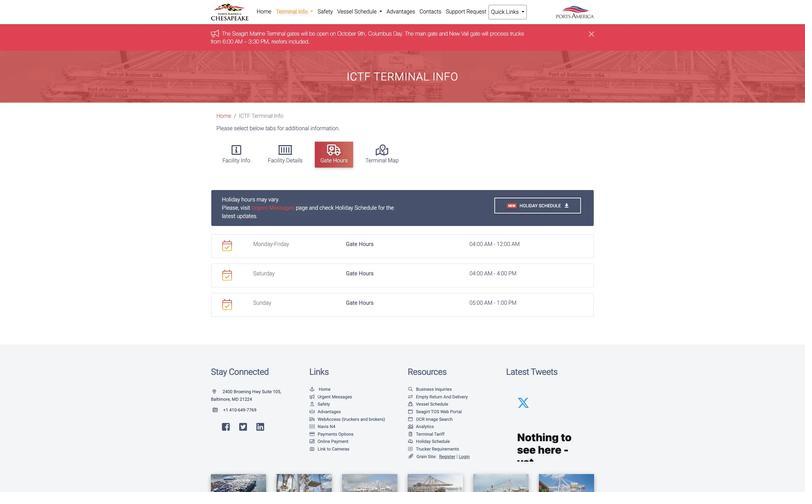 Task type: vqa. For each thing, say whether or not it's contained in the screenshot.
7769
yes



Task type: describe. For each thing, give the bounding box(es) containing it.
trucker requirements
[[416, 446, 460, 452]]

(truckers
[[342, 417, 360, 422]]

05:00
[[470, 300, 483, 306]]

and inside the seagirt marine terminal gates will be open on october 9th, columbus day. the main gate and new vail gate will process trucks from 6:00 am – 3:30 pm, reefers included.
[[440, 31, 448, 37]]

the seagirt marine terminal gates will be open on october 9th, columbus day. the main gate and new vail gate will process trucks from 6:00 am – 3:30 pm, reefers included. link
[[211, 31, 525, 45]]

brokers)
[[369, 417, 386, 422]]

ocr image search
[[416, 417, 453, 422]]

latest tweets
[[507, 367, 558, 377]]

hours for monday-friday
[[359, 241, 374, 248]]

safety link for urgent messages link to the bottom
[[310, 402, 330, 407]]

payments options
[[318, 432, 354, 437]]

tab list containing facility info
[[214, 138, 595, 171]]

broening
[[234, 389, 251, 394]]

online payment
[[318, 439, 349, 444]]

am inside the seagirt marine terminal gates will be open on october 9th, columbus day. the main gate and new vail gate will process trucks from 6:00 am – 3:30 pm, reefers included.
[[235, 38, 243, 45]]

resources
[[408, 367, 447, 377]]

vail
[[462, 31, 469, 37]]

empty return and delivery link
[[408, 394, 468, 399]]

1 horizontal spatial home
[[257, 8, 272, 15]]

navis n4 link
[[310, 424, 336, 429]]

map
[[388, 157, 399, 164]]

pm,
[[261, 38, 270, 45]]

+1 410-649-7769 link
[[211, 408, 257, 413]]

list alt image
[[408, 447, 414, 452]]

|
[[457, 454, 458, 459]]

2400 broening hwy suite 105, baltimore, md 21224
[[211, 389, 281, 402]]

pm for 04:00 am - 4:00 pm
[[509, 270, 517, 277]]

camera image
[[310, 447, 315, 452]]

and
[[444, 394, 452, 399]]

hours for sunday
[[359, 300, 374, 306]]

facility for facility details
[[268, 157, 285, 164]]

- for 12:00
[[494, 241, 496, 248]]

link to cameras
[[318, 446, 350, 452]]

0 horizontal spatial ictf
[[239, 113, 251, 119]]

connected
[[229, 367, 269, 377]]

410-
[[229, 408, 238, 413]]

browser image for seagirt
[[408, 410, 414, 414]]

21224
[[240, 397, 252, 402]]

monday-friday
[[253, 241, 289, 248]]

web
[[441, 409, 449, 414]]

support request
[[446, 8, 487, 15]]

credit card front image
[[310, 440, 315, 444]]

tweets
[[531, 367, 558, 377]]

messages inside holiday hours may vary. please, visit urgent messages
[[269, 205, 295, 211]]

md
[[232, 397, 239, 402]]

the
[[387, 205, 394, 211]]

2 gate from the left
[[471, 31, 481, 37]]

gate for saturday
[[346, 270, 358, 277]]

on
[[330, 31, 336, 37]]

close image
[[590, 30, 595, 38]]

new inside tab panel
[[509, 204, 516, 208]]

info inside "link"
[[241, 157, 250, 164]]

0 vertical spatial advantages link
[[385, 5, 418, 19]]

analytics link
[[408, 424, 434, 429]]

1 horizontal spatial ictf terminal info
[[347, 70, 459, 83]]

gate hours for saturday
[[346, 270, 374, 277]]

select
[[234, 125, 249, 132]]

04:00 for 04:00 am - 12:00 am
[[470, 241, 483, 248]]

day.
[[394, 31, 404, 37]]

saturday
[[253, 270, 275, 277]]

04:00 for 04:00 am - 4:00 pm
[[470, 270, 483, 277]]

1 vertical spatial ictf terminal info
[[239, 113, 284, 119]]

1 the from the left
[[222, 31, 231, 37]]

home link for urgent messages link to the bottom
[[310, 387, 331, 392]]

latest
[[222, 213, 236, 220]]

bells image
[[408, 440, 414, 444]]

exchange image
[[408, 395, 414, 399]]

terminal info link
[[274, 5, 316, 19]]

schedule up seagirt tos web portal
[[431, 402, 449, 407]]

0 vertical spatial advantages
[[387, 8, 416, 15]]

1 vertical spatial urgent messages link
[[310, 394, 352, 399]]

marine
[[250, 31, 265, 37]]

1 horizontal spatial urgent
[[318, 394, 331, 399]]

n4
[[330, 424, 336, 429]]

page
[[296, 205, 308, 211]]

to
[[327, 446, 331, 452]]

terminal inside the seagirt marine terminal gates will be open on october 9th, columbus day. the main gate and new vail gate will process trucks from 6:00 am – 3:30 pm, reefers included.
[[267, 31, 286, 37]]

2 the from the left
[[405, 31, 414, 37]]

business inquiries link
[[408, 387, 452, 392]]

tab panel containing holiday hours may vary.
[[211, 190, 594, 317]]

baltimore,
[[211, 397, 231, 402]]

7769
[[247, 408, 257, 413]]

05:00 am - 1:00 pm
[[470, 300, 517, 306]]

anchor image
[[310, 387, 315, 392]]

2 horizontal spatial home
[[319, 387, 331, 392]]

gate hours link
[[315, 142, 354, 168]]

terminal tariff link
[[408, 432, 445, 437]]

hwy
[[252, 389, 261, 394]]

contacts
[[420, 8, 442, 15]]

am for 04:00 am - 4:00 pm
[[485, 270, 493, 277]]

please select below tabs for additional information.
[[217, 125, 340, 132]]

webaccess (truckers and brokers)
[[318, 417, 386, 422]]

am for 04:00 am - 12:00 am
[[485, 241, 493, 248]]

webaccess (truckers and brokers) link
[[310, 417, 386, 422]]

0 vertical spatial links
[[507, 9, 519, 15]]

gate hours for monday-friday
[[346, 241, 374, 248]]

return
[[430, 394, 443, 399]]

2400
[[223, 389, 233, 394]]

open
[[317, 31, 329, 37]]

payment
[[331, 439, 349, 444]]

navis
[[318, 424, 329, 429]]

suite
[[262, 389, 272, 394]]

grain
[[417, 454, 427, 459]]

seagirt tos web portal
[[416, 409, 462, 414]]

schedule inside page and check holiday schedule for the latest updates.
[[355, 205, 377, 211]]

twitter square image
[[239, 423, 247, 431]]

details
[[286, 157, 303, 164]]

1 horizontal spatial ictf
[[347, 70, 371, 83]]

online payment link
[[310, 439, 349, 444]]

2400 broening hwy suite 105, baltimore, md 21224 link
[[211, 389, 281, 402]]

seagirt inside the seagirt marine terminal gates will be open on october 9th, columbus day. the main gate and new vail gate will process trucks from 6:00 am – 3:30 pm, reefers included.
[[232, 31, 248, 37]]

the seagirt marine terminal gates will be open on october 9th, columbus day. the main gate and new vail gate will process trucks from 6:00 am – 3:30 pm, reefers included.
[[211, 31, 525, 45]]

hours
[[242, 196, 255, 203]]

facility info link
[[217, 142, 256, 168]]

ship image
[[408, 402, 414, 407]]

1 gate from the left
[[428, 31, 438, 37]]

search image
[[408, 387, 414, 392]]

+1 410-649-7769
[[223, 408, 257, 413]]

be
[[310, 31, 315, 37]]

stay
[[211, 367, 227, 377]]

0 horizontal spatial vessel
[[338, 8, 353, 15]]

home link for terminal info link
[[255, 5, 274, 19]]

page and check holiday schedule for the latest updates.
[[222, 205, 394, 220]]

login
[[459, 454, 470, 459]]

image
[[426, 417, 438, 422]]



Task type: locate. For each thing, give the bounding box(es) containing it.
3 - from the top
[[494, 300, 496, 306]]

-
[[494, 241, 496, 248], [494, 270, 496, 277], [494, 300, 496, 306]]

0 horizontal spatial messages
[[269, 205, 295, 211]]

0 horizontal spatial advantages
[[318, 409, 341, 414]]

the
[[222, 31, 231, 37], [405, 31, 414, 37]]

1 horizontal spatial will
[[482, 31, 489, 37]]

1 vertical spatial safety
[[318, 402, 330, 407]]

1 vertical spatial links
[[310, 367, 329, 377]]

0 horizontal spatial will
[[301, 31, 308, 37]]

terminal map link
[[360, 142, 405, 168]]

vessel schedule
[[338, 8, 378, 15], [416, 402, 449, 407]]

pm right 4:00
[[509, 270, 517, 277]]

linkedin image
[[257, 423, 264, 431]]

gate hours for sunday
[[346, 300, 374, 306]]

2 vertical spatial -
[[494, 300, 496, 306]]

holiday inside page and check holiday schedule for the latest updates.
[[335, 205, 354, 211]]

quick links
[[492, 9, 521, 15]]

bullhorn image
[[211, 30, 222, 37], [310, 395, 315, 399]]

facility for facility info
[[223, 157, 240, 164]]

terminal info
[[276, 8, 309, 15]]

portal
[[451, 409, 462, 414]]

truck container image
[[310, 417, 315, 422]]

0 vertical spatial for
[[278, 125, 284, 132]]

home up please
[[217, 113, 231, 119]]

browser image down ship image
[[408, 410, 414, 414]]

the seagirt marine terminal gates will be open on october 9th, columbus day. the main gate and new vail gate will process trucks from 6:00 am – 3:30 pm, reefers included. alert
[[0, 24, 806, 51]]

trucker requirements link
[[408, 446, 460, 452]]

0 vertical spatial urgent messages link
[[252, 205, 295, 211]]

safety inside safety link
[[318, 8, 333, 15]]

pm for 05:00 am - 1:00 pm
[[509, 300, 517, 306]]

1 horizontal spatial vessel schedule link
[[408, 402, 449, 407]]

1 vertical spatial holiday schedule
[[416, 439, 450, 444]]

1 vertical spatial home link
[[217, 113, 231, 119]]

1 horizontal spatial advantages link
[[385, 5, 418, 19]]

messages
[[269, 205, 295, 211], [332, 394, 352, 399]]

tab panel
[[211, 190, 594, 317]]

vessel schedule link down empty
[[408, 402, 449, 407]]

urgent messages
[[318, 394, 352, 399]]

ocr
[[416, 417, 425, 422]]

1 vertical spatial advantages
[[318, 409, 341, 414]]

0 vertical spatial holiday schedule
[[520, 203, 563, 208]]

0 vertical spatial and
[[440, 31, 448, 37]]

pm
[[509, 270, 517, 277], [509, 300, 517, 306]]

terminal map
[[366, 157, 399, 164]]

0 horizontal spatial for
[[278, 125, 284, 132]]

schedule left arrow alt to bottom icon
[[539, 203, 561, 208]]

1 horizontal spatial vessel schedule
[[416, 402, 449, 407]]

register
[[440, 454, 456, 459]]

1 vertical spatial vessel schedule
[[416, 402, 449, 407]]

1 horizontal spatial new
[[509, 204, 516, 208]]

link to cameras link
[[310, 446, 350, 452]]

0 vertical spatial vessel schedule
[[338, 8, 378, 15]]

holiday inside holiday hours may vary. please, visit urgent messages
[[222, 196, 240, 203]]

quick
[[492, 9, 505, 15]]

empty
[[416, 394, 429, 399]]

1 vertical spatial and
[[309, 205, 319, 211]]

gate right vail on the top of page
[[471, 31, 481, 37]]

facebook square image
[[222, 423, 230, 431]]

holiday schedule link
[[408, 439, 450, 444]]

am for 05:00 am - 1:00 pm
[[485, 300, 493, 306]]

business
[[416, 387, 434, 392]]

gates
[[287, 31, 300, 37]]

webaccess
[[318, 417, 341, 422]]

1 horizontal spatial urgent messages link
[[310, 394, 352, 399]]

safety link up the open
[[316, 5, 335, 19]]

0 vertical spatial home
[[257, 8, 272, 15]]

3:30
[[249, 38, 260, 45]]

advantages link up 'day.'
[[385, 5, 418, 19]]

may
[[257, 196, 267, 203]]

home right anchor icon
[[319, 387, 331, 392]]

0 horizontal spatial home link
[[217, 113, 231, 119]]

04:00 left 4:00
[[470, 270, 483, 277]]

1 vertical spatial messages
[[332, 394, 352, 399]]

0 horizontal spatial home
[[217, 113, 231, 119]]

wheat image
[[408, 454, 414, 459]]

payments
[[318, 432, 338, 437]]

facility details
[[268, 157, 303, 164]]

- left 4:00
[[494, 270, 496, 277]]

hours for saturday
[[359, 270, 374, 277]]

1 horizontal spatial vessel
[[416, 402, 429, 407]]

urgent messages link down anchor icon
[[310, 394, 352, 399]]

1 facility from the left
[[223, 157, 240, 164]]

2 vertical spatial and
[[361, 417, 368, 422]]

vessel schedule link up 9th,
[[335, 5, 385, 19]]

and right page
[[309, 205, 319, 211]]

1 vertical spatial home
[[217, 113, 231, 119]]

vessel schedule up 9th,
[[338, 8, 378, 15]]

terminal
[[276, 8, 297, 15], [267, 31, 286, 37], [374, 70, 430, 83], [252, 113, 273, 119], [366, 157, 387, 164], [416, 432, 434, 437]]

am right 12:00
[[512, 241, 520, 248]]

tab list
[[214, 138, 595, 171]]

am left 12:00
[[485, 241, 493, 248]]

container storage image
[[310, 425, 315, 429]]

0 vertical spatial ictf terminal info
[[347, 70, 459, 83]]

2 horizontal spatial home link
[[310, 387, 331, 392]]

and left vail on the top of page
[[440, 31, 448, 37]]

0 vertical spatial seagirt
[[232, 31, 248, 37]]

browser image inside seagirt tos web portal 'link'
[[408, 410, 414, 414]]

2 04:00 from the top
[[470, 270, 483, 277]]

schedule
[[355, 8, 377, 15], [539, 203, 561, 208], [355, 205, 377, 211], [431, 402, 449, 407], [432, 439, 450, 444]]

options
[[339, 432, 354, 437]]

0 horizontal spatial new
[[450, 31, 460, 37]]

urgent down may
[[252, 205, 268, 211]]

tariff
[[435, 432, 445, 437]]

gate for sunday
[[346, 300, 358, 306]]

for
[[278, 125, 284, 132], [379, 205, 385, 211]]

1 vertical spatial pm
[[509, 300, 517, 306]]

1 safety from the top
[[318, 8, 333, 15]]

vessel schedule up seagirt tos web portal 'link'
[[416, 402, 449, 407]]

analytics image
[[408, 425, 414, 429]]

phone office image
[[213, 408, 223, 413]]

649-
[[238, 408, 247, 413]]

will left process
[[482, 31, 489, 37]]

messages down vary.
[[269, 205, 295, 211]]

0 vertical spatial vessel
[[338, 8, 353, 15]]

analytics
[[416, 424, 434, 429]]

payments options link
[[310, 432, 354, 437]]

and left brokers)
[[361, 417, 368, 422]]

safety link up hand receiving icon
[[310, 402, 330, 407]]

1 vertical spatial urgent
[[318, 394, 331, 399]]

am left "–"
[[235, 38, 243, 45]]

for inside page and check holiday schedule for the latest updates.
[[379, 205, 385, 211]]

1 horizontal spatial holiday schedule
[[520, 203, 563, 208]]

0 horizontal spatial seagirt
[[232, 31, 248, 37]]

cameras
[[332, 446, 350, 452]]

browser image
[[408, 410, 414, 414], [408, 417, 414, 422]]

0 horizontal spatial vessel schedule
[[338, 8, 378, 15]]

0 horizontal spatial the
[[222, 31, 231, 37]]

9th,
[[358, 31, 367, 37]]

home link up marine
[[255, 5, 274, 19]]

the up 6:00
[[222, 31, 231, 37]]

0 horizontal spatial vessel schedule link
[[335, 5, 385, 19]]

holiday hours may vary. please, visit urgent messages
[[222, 196, 295, 211]]

info
[[299, 8, 308, 15], [433, 70, 459, 83], [274, 113, 284, 119], [241, 157, 250, 164]]

urgent messages link
[[252, 205, 295, 211], [310, 394, 352, 399]]

am left 4:00
[[485, 270, 493, 277]]

holiday schedule
[[520, 203, 563, 208], [416, 439, 450, 444]]

1 vertical spatial new
[[509, 204, 516, 208]]

safety up the open
[[318, 8, 333, 15]]

map marker alt image
[[213, 390, 222, 394]]

0 vertical spatial messages
[[269, 205, 295, 211]]

the right 'day.'
[[405, 31, 414, 37]]

1 vertical spatial -
[[494, 270, 496, 277]]

gate for monday-friday
[[346, 241, 358, 248]]

vessel up october in the left of the page
[[338, 8, 353, 15]]

messages up 'webaccess (truckers and brokers)' link
[[332, 394, 352, 399]]

facility inside "link"
[[223, 157, 240, 164]]

please
[[217, 125, 233, 132]]

0 horizontal spatial gate
[[428, 31, 438, 37]]

holiday schedule up trucker requirements link
[[416, 439, 450, 444]]

will left be
[[301, 31, 308, 37]]

0 vertical spatial new
[[450, 31, 460, 37]]

- left 12:00
[[494, 241, 496, 248]]

1 vertical spatial vessel schedule link
[[408, 402, 449, 407]]

1 vertical spatial safety link
[[310, 402, 330, 407]]

login link
[[459, 454, 470, 459]]

0 horizontal spatial ictf terminal info
[[239, 113, 284, 119]]

0 horizontal spatial advantages link
[[310, 409, 341, 414]]

2 browser image from the top
[[408, 417, 414, 422]]

1 horizontal spatial messages
[[332, 394, 352, 399]]

search
[[440, 417, 453, 422]]

1 horizontal spatial for
[[379, 205, 385, 211]]

arrow alt to bottom image
[[565, 203, 569, 208]]

trucks
[[511, 31, 525, 37]]

for right tabs in the left top of the page
[[278, 125, 284, 132]]

urgent inside holiday hours may vary. please, visit urgent messages
[[252, 205, 268, 211]]

links
[[507, 9, 519, 15], [310, 367, 329, 377]]

information.
[[311, 125, 340, 132]]

for left the at the top left of the page
[[379, 205, 385, 211]]

1 04:00 from the top
[[470, 241, 483, 248]]

user hard hat image
[[310, 402, 315, 407]]

0 vertical spatial bullhorn image
[[211, 30, 222, 37]]

1 vertical spatial ictf
[[239, 113, 251, 119]]

1 browser image from the top
[[408, 410, 414, 414]]

1 will from the left
[[301, 31, 308, 37]]

1 vertical spatial seagirt
[[416, 409, 430, 414]]

1 horizontal spatial the
[[405, 31, 414, 37]]

1 - from the top
[[494, 241, 496, 248]]

facility info
[[223, 157, 250, 164]]

check
[[320, 205, 334, 211]]

support
[[446, 8, 466, 15]]

am right '05:00'
[[485, 300, 493, 306]]

seagirt up "–"
[[232, 31, 248, 37]]

safety right the user hard hat icon
[[318, 402, 330, 407]]

new
[[450, 31, 460, 37], [509, 204, 516, 208]]

holiday
[[222, 196, 240, 203], [520, 203, 538, 208], [335, 205, 354, 211], [416, 439, 431, 444]]

links up anchor icon
[[310, 367, 329, 377]]

- for 4:00
[[494, 270, 496, 277]]

friday
[[275, 241, 289, 248]]

advantages up webaccess
[[318, 409, 341, 414]]

0 vertical spatial 04:00
[[470, 241, 483, 248]]

0 vertical spatial home link
[[255, 5, 274, 19]]

advantages
[[387, 8, 416, 15], [318, 409, 341, 414]]

schedule down the tariff
[[432, 439, 450, 444]]

- left 1:00
[[494, 300, 496, 306]]

0 horizontal spatial bullhorn image
[[211, 30, 222, 37]]

below
[[250, 125, 264, 132]]

hand receiving image
[[310, 410, 315, 414]]

2 safety from the top
[[318, 402, 330, 407]]

0 vertical spatial vessel schedule link
[[335, 5, 385, 19]]

2 pm from the top
[[509, 300, 517, 306]]

facility
[[223, 157, 240, 164], [268, 157, 285, 164]]

1 horizontal spatial home link
[[255, 5, 274, 19]]

- for 1:00
[[494, 300, 496, 306]]

will
[[301, 31, 308, 37], [482, 31, 489, 37]]

0 horizontal spatial links
[[310, 367, 329, 377]]

04:00 left 12:00
[[470, 241, 483, 248]]

safety link
[[316, 5, 335, 19], [310, 402, 330, 407]]

delivery
[[453, 394, 468, 399]]

0 vertical spatial urgent
[[252, 205, 268, 211]]

+1
[[223, 408, 228, 413]]

6:00
[[223, 38, 234, 45]]

2 - from the top
[[494, 270, 496, 277]]

file invoice image
[[408, 432, 414, 437]]

1 horizontal spatial and
[[361, 417, 368, 422]]

latest
[[507, 367, 530, 377]]

0 vertical spatial safety
[[318, 8, 333, 15]]

links right quick
[[507, 9, 519, 15]]

new inside the seagirt marine terminal gates will be open on october 9th, columbus day. the main gate and new vail gate will process trucks from 6:00 am – 3:30 pm, reefers included.
[[450, 31, 460, 37]]

and
[[440, 31, 448, 37], [309, 205, 319, 211], [361, 417, 368, 422]]

0 vertical spatial pm
[[509, 270, 517, 277]]

0 horizontal spatial holiday schedule
[[416, 439, 450, 444]]

and inside page and check holiday schedule for the latest updates.
[[309, 205, 319, 211]]

0 vertical spatial ictf
[[347, 70, 371, 83]]

tabs
[[266, 125, 276, 132]]

credit card image
[[310, 432, 315, 437]]

columbus
[[368, 31, 392, 37]]

home link up please
[[217, 113, 231, 119]]

schedule up 9th,
[[355, 8, 377, 15]]

0 horizontal spatial urgent messages link
[[252, 205, 295, 211]]

seagirt up ocr
[[416, 409, 430, 414]]

urgent messages link down vary.
[[252, 205, 295, 211]]

register link
[[438, 454, 456, 459]]

monday-
[[253, 241, 275, 248]]

vessel down empty
[[416, 402, 429, 407]]

1 horizontal spatial facility
[[268, 157, 285, 164]]

2 horizontal spatial and
[[440, 31, 448, 37]]

stay connected
[[211, 367, 269, 377]]

0 vertical spatial -
[[494, 241, 496, 248]]

1 pm from the top
[[509, 270, 517, 277]]

1 horizontal spatial advantages
[[387, 8, 416, 15]]

1 vertical spatial vessel
[[416, 402, 429, 407]]

gate inside tab list
[[321, 157, 332, 164]]

request
[[467, 8, 487, 15]]

1 horizontal spatial seagirt
[[416, 409, 430, 414]]

–
[[244, 38, 247, 45]]

bullhorn image up from
[[211, 30, 222, 37]]

inquiries
[[435, 387, 452, 392]]

holiday schedule left arrow alt to bottom icon
[[520, 203, 563, 208]]

home up marine
[[257, 8, 272, 15]]

visit
[[241, 205, 250, 211]]

1 horizontal spatial gate
[[471, 31, 481, 37]]

terminal tariff
[[416, 432, 445, 437]]

pm right 1:00
[[509, 300, 517, 306]]

urgent
[[252, 205, 268, 211], [318, 394, 331, 399]]

bullhorn image inside urgent messages link
[[310, 395, 315, 399]]

1 horizontal spatial links
[[507, 9, 519, 15]]

2 vertical spatial home link
[[310, 387, 331, 392]]

quick links link
[[489, 5, 527, 19]]

additional
[[286, 125, 309, 132]]

site:
[[428, 454, 437, 459]]

requirements
[[432, 446, 460, 452]]

advantages up 'day.'
[[387, 8, 416, 15]]

urgent up webaccess
[[318, 394, 331, 399]]

1 vertical spatial advantages link
[[310, 409, 341, 414]]

0 horizontal spatial facility
[[223, 157, 240, 164]]

main
[[416, 31, 426, 37]]

2 vertical spatial home
[[319, 387, 331, 392]]

04:00 am - 4:00 pm
[[470, 270, 517, 277]]

2 will from the left
[[482, 31, 489, 37]]

0 horizontal spatial and
[[309, 205, 319, 211]]

0 horizontal spatial urgent
[[252, 205, 268, 211]]

1 vertical spatial for
[[379, 205, 385, 211]]

facility down please
[[223, 157, 240, 164]]

home link up urgent messages at the left of the page
[[310, 387, 331, 392]]

0 vertical spatial browser image
[[408, 410, 414, 414]]

facility left details
[[268, 157, 285, 164]]

safety link for terminal info link
[[316, 5, 335, 19]]

browser image up analytics "image"
[[408, 417, 414, 422]]

gate right 'main'
[[428, 31, 438, 37]]

1 vertical spatial browser image
[[408, 417, 414, 422]]

schedule left the at the top left of the page
[[355, 205, 377, 211]]

1 vertical spatial bullhorn image
[[310, 395, 315, 399]]

bullhorn image up the user hard hat icon
[[310, 395, 315, 399]]

advantages link up webaccess
[[310, 409, 341, 414]]

browser image for ocr
[[408, 417, 414, 422]]

browser image inside ocr image search link
[[408, 417, 414, 422]]

2 facility from the left
[[268, 157, 285, 164]]



